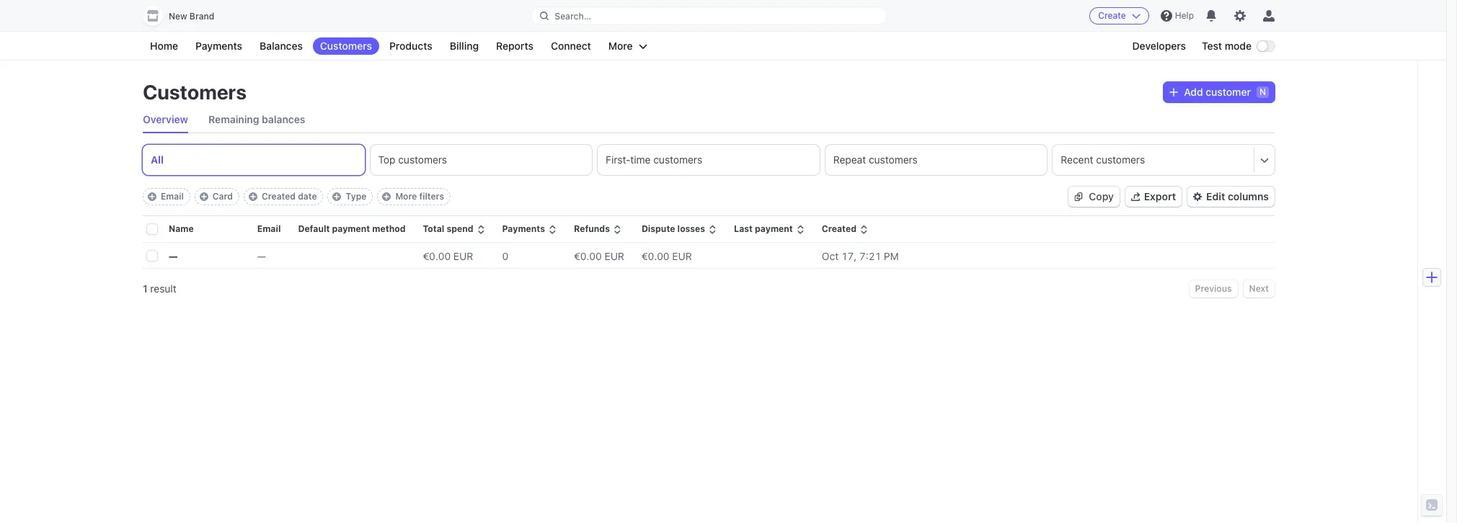 Task type: locate. For each thing, give the bounding box(es) containing it.
customers
[[398, 154, 447, 166], [654, 154, 703, 166], [869, 154, 918, 166], [1097, 154, 1146, 166]]

top
[[378, 154, 396, 166]]

all link
[[143, 145, 365, 175]]

more right 'connect'
[[609, 40, 633, 52]]

remaining
[[208, 113, 259, 126]]

created for created date
[[262, 191, 296, 202]]

dispute
[[642, 224, 676, 234]]

created
[[262, 191, 296, 202], [822, 224, 857, 234]]

2 €0.00 eur from the left
[[574, 250, 625, 262]]

add more filters image
[[383, 193, 391, 201]]

1 vertical spatial tab list
[[143, 145, 1275, 175]]

1 vertical spatial created
[[822, 224, 857, 234]]

0 link
[[502, 244, 574, 268]]

help
[[1176, 10, 1195, 21]]

created inside 'toolbar'
[[262, 191, 296, 202]]

more for more filters
[[396, 191, 417, 202]]

1 — from the left
[[169, 250, 178, 262]]

reports
[[496, 40, 534, 52]]

tab list
[[143, 107, 1275, 133], [143, 145, 1275, 175]]

€0.00 eur
[[423, 250, 473, 262], [574, 250, 625, 262], [642, 250, 692, 262]]

add card image
[[200, 193, 208, 201]]

tab list up first-time customers link
[[143, 107, 1275, 133]]

remaining balances link
[[208, 107, 306, 133]]

2 tab list from the top
[[143, 145, 1275, 175]]

email inside 'toolbar'
[[161, 191, 184, 202]]

3 customers from the left
[[869, 154, 918, 166]]

mode
[[1225, 40, 1252, 52]]

customers up overview in the top of the page
[[143, 80, 247, 104]]

2 payment from the left
[[755, 224, 793, 234]]

eur down spend
[[454, 250, 473, 262]]

€0.00 eur link down spend
[[423, 244, 502, 268]]

1 horizontal spatial payment
[[755, 224, 793, 234]]

edit
[[1207, 190, 1226, 203]]

recent customers link
[[1054, 145, 1255, 175]]

payment
[[332, 224, 370, 234], [755, 224, 793, 234]]

0
[[502, 250, 509, 262]]

email
[[161, 191, 184, 202], [257, 224, 281, 234]]

— link down name
[[169, 244, 211, 268]]

3 €0.00 eur from the left
[[642, 250, 692, 262]]

more inside 'toolbar'
[[396, 191, 417, 202]]

1 horizontal spatial more
[[609, 40, 633, 52]]

3 eur from the left
[[673, 250, 692, 262]]

1 horizontal spatial €0.00 eur
[[574, 250, 625, 262]]

customers inside "link"
[[1097, 154, 1146, 166]]

developers link
[[1126, 38, 1194, 55]]

overview
[[143, 113, 188, 126]]

3 €0.00 from the left
[[642, 250, 670, 262]]

export button
[[1126, 187, 1183, 207]]

€0.00 down dispute
[[642, 250, 670, 262]]

0 horizontal spatial payment
[[332, 224, 370, 234]]

1 vertical spatial more
[[396, 191, 417, 202]]

€0.00 down total
[[423, 250, 451, 262]]

oct
[[822, 250, 839, 262]]

0 horizontal spatial eur
[[454, 250, 473, 262]]

1 payment from the left
[[332, 224, 370, 234]]

toolbar
[[143, 188, 451, 206]]

2 €0.00 from the left
[[574, 250, 602, 262]]

1 tab list from the top
[[143, 107, 1275, 133]]

€0.00
[[423, 250, 451, 262], [574, 250, 602, 262], [642, 250, 670, 262]]

1 customers from the left
[[398, 154, 447, 166]]

2 — link from the left
[[257, 244, 298, 268]]

test
[[1203, 40, 1223, 52]]

€0.00 down refunds
[[574, 250, 602, 262]]

0 vertical spatial created
[[262, 191, 296, 202]]

1 horizontal spatial payments
[[502, 224, 545, 234]]

payments up the '0' link
[[502, 224, 545, 234]]

1 horizontal spatial eur
[[605, 250, 625, 262]]

2 horizontal spatial eur
[[673, 250, 692, 262]]

0 horizontal spatial email
[[161, 191, 184, 202]]

repeat customers
[[834, 154, 918, 166]]

balances link
[[253, 38, 310, 55]]

customers inside 'link'
[[869, 154, 918, 166]]

customers right top at the left top of page
[[398, 154, 447, 166]]

more right add more filters icon
[[396, 191, 417, 202]]

0 vertical spatial payments
[[196, 40, 242, 52]]

0 vertical spatial more
[[609, 40, 633, 52]]

payments
[[196, 40, 242, 52], [502, 224, 545, 234]]

connect link
[[544, 38, 599, 55]]

1 horizontal spatial created
[[822, 224, 857, 234]]

1 eur from the left
[[454, 250, 473, 262]]

Select All checkbox
[[147, 224, 157, 235]]

tab list containing all
[[143, 145, 1275, 175]]

— down add created date icon
[[257, 250, 266, 262]]

€0.00 for first €0.00 eur link from right
[[642, 250, 670, 262]]

tab list up losses
[[143, 145, 1275, 175]]

1 vertical spatial customers
[[143, 80, 247, 104]]

2 €0.00 eur link from the left
[[574, 244, 642, 268]]

email right add email image
[[161, 191, 184, 202]]

€0.00 eur down dispute losses
[[642, 250, 692, 262]]

type
[[346, 191, 367, 202]]

date
[[298, 191, 317, 202]]

0 horizontal spatial more
[[396, 191, 417, 202]]

default payment method
[[298, 224, 406, 234]]

top customers link
[[371, 145, 592, 175]]

1 horizontal spatial —
[[257, 250, 266, 262]]

default
[[298, 224, 330, 234]]

4 customers from the left
[[1097, 154, 1146, 166]]

more inside 'button'
[[609, 40, 633, 52]]

customers
[[320, 40, 372, 52], [143, 80, 247, 104]]

1 €0.00 eur from the left
[[423, 250, 473, 262]]

eur
[[454, 250, 473, 262], [605, 250, 625, 262], [673, 250, 692, 262]]

eur down refunds
[[605, 250, 625, 262]]

1 horizontal spatial €0.00
[[574, 250, 602, 262]]

—
[[169, 250, 178, 262], [257, 250, 266, 262]]

payments down brand
[[196, 40, 242, 52]]

0 horizontal spatial created
[[262, 191, 296, 202]]

losses
[[678, 224, 706, 234]]

7:21
[[860, 250, 882, 262]]

€0.00 eur link down refunds
[[574, 244, 642, 268]]

1 result
[[143, 283, 177, 295]]

add created date image
[[249, 193, 258, 201]]

n
[[1260, 87, 1267, 97]]

0 vertical spatial email
[[161, 191, 184, 202]]

customers left products in the left of the page
[[320, 40, 372, 52]]

2 horizontal spatial €0.00 eur
[[642, 250, 692, 262]]

refunds
[[574, 224, 610, 234]]

1 vertical spatial email
[[257, 224, 281, 234]]

0 horizontal spatial customers
[[143, 80, 247, 104]]

all
[[151, 154, 164, 166]]

time
[[631, 154, 651, 166]]

open overflow menu image
[[1261, 155, 1270, 164]]

developers
[[1133, 40, 1187, 52]]

Search… text field
[[532, 7, 886, 25]]

0 horizontal spatial €0.00 eur
[[423, 250, 473, 262]]

customers right the repeat
[[869, 154, 918, 166]]

balances
[[260, 40, 303, 52]]

first-time customers link
[[598, 145, 820, 175]]

customers up 'copy'
[[1097, 154, 1146, 166]]

payment down type
[[332, 224, 370, 234]]

eur down dispute losses
[[673, 250, 692, 262]]

1 vertical spatial payments
[[502, 224, 545, 234]]

add customer
[[1185, 86, 1252, 98]]

search…
[[555, 10, 592, 21]]

0 horizontal spatial —
[[169, 250, 178, 262]]

0 vertical spatial tab list
[[143, 107, 1275, 133]]

€0.00 eur down 'total spend'
[[423, 250, 473, 262]]

€0.00 eur for first €0.00 eur link from right
[[642, 250, 692, 262]]

more
[[609, 40, 633, 52], [396, 191, 417, 202]]

test mode
[[1203, 40, 1252, 52]]

— link
[[169, 244, 211, 268], [257, 244, 298, 268]]

€0.00 eur down refunds
[[574, 250, 625, 262]]

email down add created date icon
[[257, 224, 281, 234]]

first-
[[606, 154, 631, 166]]

payment right the last
[[755, 224, 793, 234]]

— link down default
[[257, 244, 298, 268]]

customers right time
[[654, 154, 703, 166]]

billing link
[[443, 38, 486, 55]]

0 vertical spatial customers
[[320, 40, 372, 52]]

2 horizontal spatial €0.00
[[642, 250, 670, 262]]

0 horizontal spatial €0.00
[[423, 250, 451, 262]]

add
[[1185, 86, 1204, 98]]

created up oct
[[822, 224, 857, 234]]

1
[[143, 283, 148, 295]]

payment for default
[[332, 224, 370, 234]]

1 €0.00 from the left
[[423, 250, 451, 262]]

2 — from the left
[[257, 250, 266, 262]]

more for more
[[609, 40, 633, 52]]

€0.00 eur link down losses
[[642, 244, 734, 268]]

repeat
[[834, 154, 867, 166]]

copy button
[[1069, 187, 1120, 207]]

0 horizontal spatial — link
[[169, 244, 211, 268]]

1 horizontal spatial — link
[[257, 244, 298, 268]]

created right add created date icon
[[262, 191, 296, 202]]

first-time customers
[[606, 154, 703, 166]]

2 customers from the left
[[654, 154, 703, 166]]

new brand
[[169, 11, 214, 22]]

reports link
[[489, 38, 541, 55]]

— right select item checkbox
[[169, 250, 178, 262]]



Task type: vqa. For each thing, say whether or not it's contained in the screenshot.
bottommost Payments
yes



Task type: describe. For each thing, give the bounding box(es) containing it.
1 horizontal spatial customers
[[320, 40, 372, 52]]

new
[[169, 11, 187, 22]]

3 €0.00 eur link from the left
[[642, 244, 734, 268]]

filters
[[420, 191, 444, 202]]

customers for top customers
[[398, 154, 447, 166]]

tab list containing overview
[[143, 107, 1275, 133]]

customers link
[[313, 38, 379, 55]]

billing
[[450, 40, 479, 52]]

help button
[[1156, 4, 1200, 27]]

customers for repeat customers
[[869, 154, 918, 166]]

customer
[[1206, 86, 1252, 98]]

top customers
[[378, 154, 447, 166]]

previous button
[[1190, 281, 1238, 298]]

1 €0.00 eur link from the left
[[423, 244, 502, 268]]

method
[[372, 224, 406, 234]]

copy
[[1090, 190, 1114, 203]]

remaining balances
[[208, 113, 306, 126]]

oct 17, 7:21 pm
[[822, 250, 899, 262]]

connect
[[551, 40, 591, 52]]

svg image
[[1075, 193, 1084, 201]]

recent customers
[[1061, 154, 1146, 166]]

overview link
[[143, 107, 188, 133]]

more filters
[[396, 191, 444, 202]]

next button
[[1244, 281, 1275, 298]]

total spend
[[423, 224, 474, 234]]

result
[[150, 283, 177, 295]]

€0.00 for 2nd €0.00 eur link from left
[[574, 250, 602, 262]]

recent
[[1061, 154, 1094, 166]]

17,
[[842, 250, 857, 262]]

spend
[[447, 224, 474, 234]]

home link
[[143, 38, 185, 55]]

last
[[734, 224, 753, 234]]

€0.00 eur for 1st €0.00 eur link from the left
[[423, 250, 473, 262]]

created for created
[[822, 224, 857, 234]]

2 eur from the left
[[605, 250, 625, 262]]

€0.00 eur for 2nd €0.00 eur link from left
[[574, 250, 625, 262]]

previous
[[1196, 284, 1233, 294]]

next
[[1250, 284, 1270, 294]]

payments link
[[188, 38, 250, 55]]

add type image
[[333, 193, 342, 201]]

brand
[[190, 11, 214, 22]]

balances
[[262, 113, 306, 126]]

€0.00 for 1st €0.00 eur link from the left
[[423, 250, 451, 262]]

edit columns
[[1207, 190, 1270, 203]]

oct 17, 7:21 pm link
[[822, 244, 1275, 268]]

toolbar containing email
[[143, 188, 451, 206]]

svg image
[[1170, 88, 1179, 97]]

home
[[150, 40, 178, 52]]

create
[[1099, 10, 1127, 21]]

Search… search field
[[532, 7, 886, 25]]

name
[[169, 224, 194, 234]]

payment for last
[[755, 224, 793, 234]]

columns
[[1229, 190, 1270, 203]]

edit columns button
[[1188, 187, 1275, 207]]

create button
[[1090, 7, 1150, 25]]

repeat customers link
[[826, 145, 1048, 175]]

more button
[[602, 38, 655, 55]]

products
[[390, 40, 433, 52]]

0 horizontal spatial payments
[[196, 40, 242, 52]]

1 — link from the left
[[169, 244, 211, 268]]

customers for recent customers
[[1097, 154, 1146, 166]]

new brand button
[[143, 6, 229, 26]]

dispute losses
[[642, 224, 706, 234]]

created date
[[262, 191, 317, 202]]

add email image
[[148, 193, 157, 201]]

last payment
[[734, 224, 793, 234]]

pm
[[884, 250, 899, 262]]

Select Item checkbox
[[147, 251, 157, 261]]

card
[[213, 191, 233, 202]]

export
[[1145, 190, 1177, 203]]

1 horizontal spatial email
[[257, 224, 281, 234]]

total
[[423, 224, 445, 234]]

products link
[[382, 38, 440, 55]]



